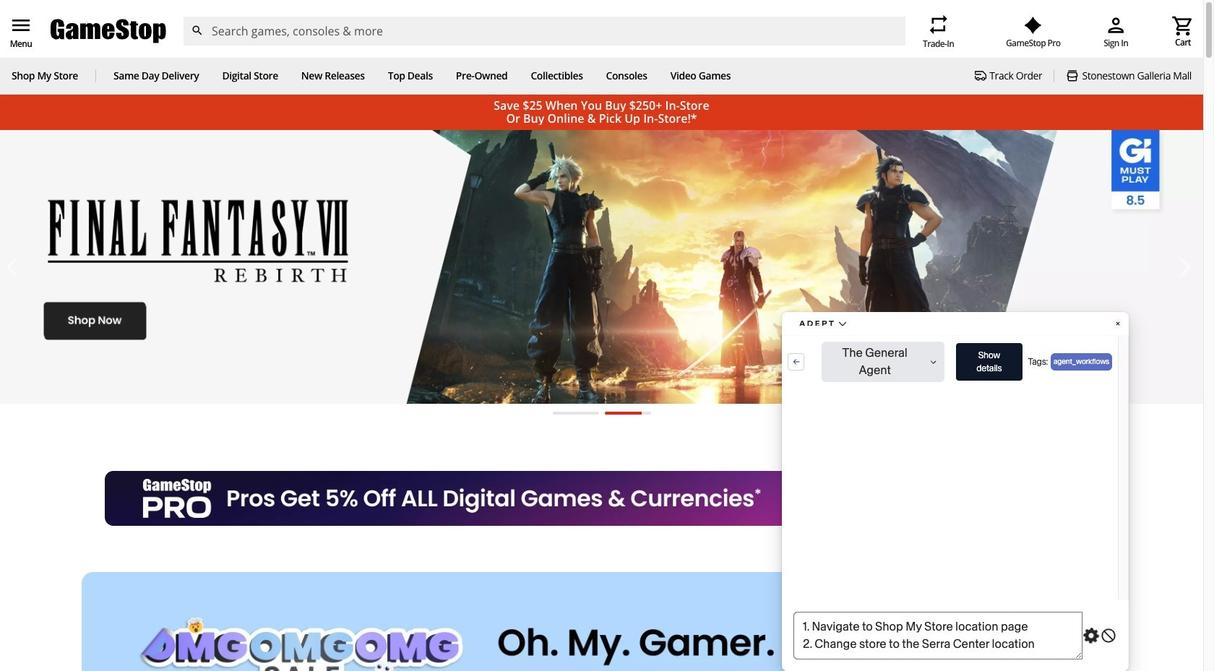 Task type: vqa. For each thing, say whether or not it's contained in the screenshot.
Search games, consoles & more search box
yes



Task type: locate. For each thing, give the bounding box(es) containing it.
tab list
[[546, 407, 658, 427]]

final fantasy 7 rebirth image
[[0, 130, 1204, 404]]

None search field
[[183, 17, 906, 46]]



Task type: describe. For each thing, give the bounding box(es) containing it.
Search games, consoles & more search field
[[212, 17, 880, 46]]

gamestop image
[[51, 17, 166, 45]]

gamestop pro icon image
[[1025, 17, 1043, 34]]



